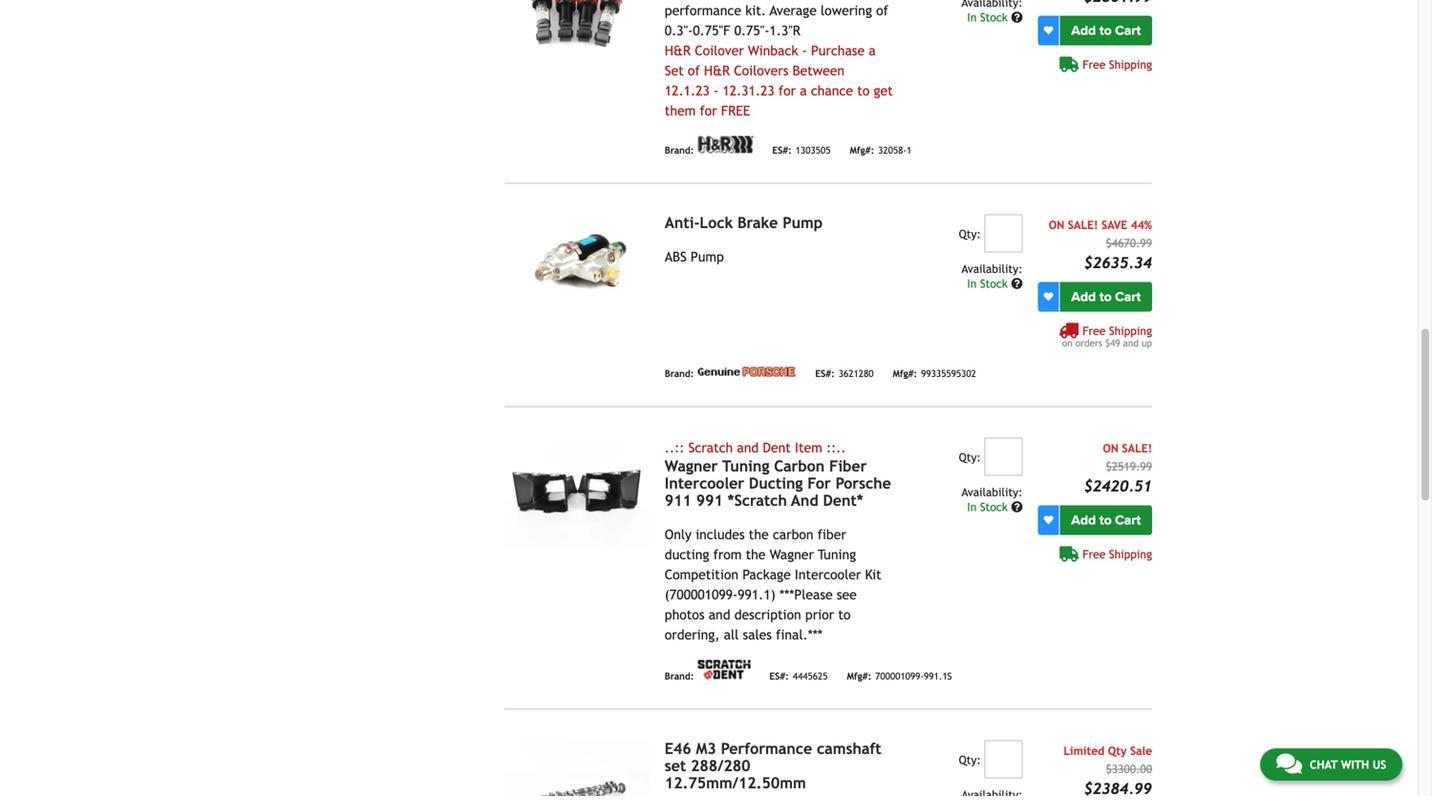 Task type: describe. For each thing, give the bounding box(es) containing it.
700001099-
[[875, 671, 924, 682]]

stock for $2420.51
[[980, 501, 1008, 514]]

chat with us
[[1310, 759, 1386, 772]]

12.31.23
[[723, 83, 775, 99]]

camshaft
[[817, 741, 882, 758]]

limited qty sale
[[1064, 745, 1152, 758]]

sales
[[743, 628, 772, 643]]

only includes the carbon fiber ducting from the wagner tuning competition package intercooler kit (700001099-991.1) ***please see photos and description prior to ordering, all sales final.***
[[665, 528, 882, 643]]

add for $2420.51
[[1071, 513, 1096, 529]]

chance
[[811, 83, 853, 99]]

coilover
[[695, 43, 744, 58]]

includes
[[696, 528, 745, 543]]

package
[[743, 568, 791, 583]]

question circle image
[[1011, 278, 1023, 290]]

to inside h&r coilover winback - purchase a set of h&r coilovers between 12.1.23 - 12.31.23 for a chance to get them for free
[[857, 83, 870, 99]]

cart for 44%
[[1115, 289, 1141, 305]]

free shipping on orders $49 and up
[[1062, 325, 1152, 349]]

availability: for $2420.51
[[962, 486, 1023, 499]]

mfg#: for $2420.51
[[847, 671, 872, 682]]

cart for $2420.51
[[1115, 513, 1141, 529]]

anti-lock brake pump
[[665, 214, 823, 232]]

intercooler inside the only includes the carbon fiber ducting from the wagner tuning competition package intercooler kit (700001099-991.1) ***please see photos and description prior to ordering, all sales final.***
[[795, 568, 861, 583]]

es#3621280 - 99335595302 - anti-lock brake pump - abs pump - genuine porsche - porsche image
[[504, 215, 650, 324]]

from
[[713, 548, 742, 563]]

h&r coilover winback - purchase a set of h&r coilovers between 12.1.23 - 12.31.23 for a chance to get them for free
[[665, 43, 893, 119]]

qty: for $2635.34
[[959, 228, 981, 241]]

free
[[721, 103, 750, 119]]

mfg#: 32058-1
[[850, 145, 912, 156]]

performance
[[721, 741, 812, 758]]

all
[[724, 628, 739, 643]]

1 in from the top
[[967, 11, 977, 24]]

brand: for $2420.51
[[665, 671, 694, 682]]

mfg#: 99335595302
[[893, 368, 976, 379]]

anti-lock brake pump link
[[665, 214, 823, 232]]

and inside the only includes the carbon fiber ducting from the wagner tuning competition package intercooler kit (700001099-991.1) ***please see photos and description prior to ordering, all sales final.***
[[709, 608, 730, 623]]

1 stock from the top
[[980, 11, 1008, 24]]

on for $2635.34
[[1049, 219, 1065, 232]]

with
[[1341, 759, 1369, 772]]

3 qty: from the top
[[959, 754, 981, 767]]

1 question circle image from the top
[[1011, 12, 1023, 23]]

wagner tuning carbon fiber intercooler ducting for porsche 911 991 *scratch and dent* link
[[665, 458, 891, 510]]

brand: for $2635.34
[[665, 368, 694, 379]]

m3
[[696, 741, 716, 758]]

carbon
[[774, 458, 825, 476]]

e46 m3 performance camshaft set 288/280 12.75mm/12.50mm
[[665, 741, 882, 793]]

orders
[[1076, 338, 1103, 349]]

brake
[[738, 214, 778, 232]]

1 shipping from the top
[[1109, 58, 1152, 71]]

*scratch
[[728, 492, 787, 510]]

dent*
[[823, 492, 863, 510]]

sale! for $2635.34
[[1068, 219, 1098, 232]]

winback
[[748, 43, 798, 58]]

scratch
[[688, 441, 733, 456]]

fiber
[[829, 458, 867, 476]]

0 vertical spatial the
[[749, 528, 769, 543]]

genuine porsche - corporate logo image
[[698, 368, 796, 377]]

to down $2420.51
[[1100, 513, 1112, 529]]

for
[[808, 475, 831, 493]]

e46
[[665, 741, 691, 758]]

in stock for 44%
[[967, 277, 1011, 291]]

add to cart for $2420.51
[[1071, 513, 1141, 529]]

of
[[688, 63, 700, 79]]

1 add from the top
[[1071, 23, 1096, 39]]

1303505
[[796, 145, 831, 156]]

1 in stock from the top
[[967, 11, 1011, 24]]

1 brand: from the top
[[665, 145, 694, 156]]

final.***
[[776, 628, 823, 643]]

1 vertical spatial pump
[[691, 250, 724, 265]]

in stock for $2420.51
[[967, 501, 1011, 514]]

comments image
[[1276, 753, 1302, 776]]

***please
[[780, 588, 833, 603]]

1 vertical spatial for
[[700, 103, 717, 119]]

abs pump
[[665, 250, 724, 265]]

$3300.00
[[1106, 763, 1152, 777]]

add to cart for 44%
[[1071, 289, 1141, 305]]

tuning inside the only includes the carbon fiber ducting from the wagner tuning competition package intercooler kit (700001099-991.1) ***please see photos and description prior to ordering, all sales final.***
[[818, 548, 856, 563]]

0 vertical spatial mfg#:
[[850, 145, 874, 156]]

tuning inside scratch and dent item wagner tuning carbon fiber intercooler ducting for porsche 911 991 *scratch and dent*
[[722, 458, 770, 476]]

up
[[1142, 338, 1152, 349]]

44%
[[1131, 219, 1152, 232]]

on sale! $2519.99 $2420.51
[[1084, 442, 1152, 496]]

e46 m3 performance camshaft set 288/280 12.75mm/12.50mm link
[[665, 741, 882, 793]]

in for 44%
[[967, 277, 977, 291]]

add to cart button for $2420.51
[[1060, 506, 1152, 536]]

$2519.99
[[1106, 460, 1152, 474]]

photos
[[665, 608, 705, 623]]

$4670.99
[[1106, 237, 1152, 250]]

911
[[665, 492, 692, 510]]

1 add to cart from the top
[[1071, 23, 1141, 39]]

2 question circle image from the top
[[1011, 502, 1023, 513]]

and
[[791, 492, 819, 510]]

991
[[696, 492, 723, 510]]

12.75mm/12.50mm
[[665, 775, 806, 793]]

1
[[907, 145, 912, 156]]

ducting
[[665, 548, 709, 563]]

32058-
[[878, 145, 907, 156]]



Task type: locate. For each thing, give the bounding box(es) containing it.
the
[[749, 528, 769, 543], [746, 548, 766, 563]]

(700001099-
[[665, 588, 738, 603]]

add to cart right add to wish list icon
[[1071, 23, 1141, 39]]

0 vertical spatial availability:
[[962, 262, 1023, 276]]

to inside the only includes the carbon fiber ducting from the wagner tuning competition package intercooler kit (700001099-991.1) ***please see photos and description prior to ordering, all sales final.***
[[838, 608, 851, 623]]

pump right brake
[[783, 214, 823, 232]]

chat
[[1310, 759, 1338, 772]]

1 vertical spatial free
[[1083, 325, 1106, 338]]

availability:
[[962, 262, 1023, 276], [962, 486, 1023, 499]]

2 free from the top
[[1083, 325, 1106, 338]]

es#4445625 - 700001099-991.1s - wagner tuning carbon fiber intercooler ducting for porsche 911 991 *scratch and dent* - only includes the carbon fiber ducting from the wagner tuning competition package intercooler kit (700001099-991.1) ***please see photos and description prior to ordering, all sales final.*** - scratch & dent - porsche image
[[504, 438, 650, 547]]

2 vertical spatial add to cart
[[1071, 513, 1141, 529]]

0 vertical spatial tuning
[[722, 458, 770, 476]]

intercooler up see on the right bottom
[[795, 568, 861, 583]]

only
[[665, 528, 692, 543]]

add to wish list image
[[1044, 26, 1053, 36]]

mfg#: 700001099-991.1s
[[847, 671, 952, 682]]

0 vertical spatial a
[[869, 43, 876, 58]]

2 stock from the top
[[980, 277, 1008, 291]]

ordering,
[[665, 628, 720, 643]]

in stock
[[967, 11, 1011, 24], [967, 277, 1011, 291], [967, 501, 1011, 514]]

the up 'package'
[[746, 548, 766, 563]]

2 vertical spatial add
[[1071, 513, 1096, 529]]

0 vertical spatial question circle image
[[1011, 12, 1023, 23]]

lock
[[700, 214, 733, 232]]

save
[[1102, 219, 1128, 232]]

get
[[874, 83, 893, 99]]

cart
[[1115, 23, 1141, 39], [1115, 289, 1141, 305], [1115, 513, 1141, 529]]

1 horizontal spatial sale!
[[1122, 442, 1152, 455]]

0 horizontal spatial on
[[1049, 219, 1065, 232]]

and
[[1123, 338, 1139, 349], [737, 441, 759, 456], [709, 608, 730, 623]]

on inside on sale! $2519.99 $2420.51
[[1103, 442, 1119, 455]]

1 horizontal spatial wagner
[[770, 548, 814, 563]]

1 qty: from the top
[[959, 228, 981, 241]]

2 vertical spatial shipping
[[1109, 548, 1152, 562]]

2 in from the top
[[967, 277, 977, 291]]

cart down $2420.51
[[1115, 513, 1141, 529]]

0 vertical spatial cart
[[1115, 23, 1141, 39]]

1 horizontal spatial tuning
[[818, 548, 856, 563]]

brand: left genuine porsche - corporate logo
[[665, 368, 694, 379]]

a down between
[[800, 83, 807, 99]]

to
[[1100, 23, 1112, 39], [857, 83, 870, 99], [1100, 289, 1112, 305], [1100, 513, 1112, 529], [838, 608, 851, 623]]

ducting
[[749, 475, 803, 493]]

add to cart down $2420.51
[[1071, 513, 1141, 529]]

3 brand: from the top
[[665, 671, 694, 682]]

wagner down carbon
[[770, 548, 814, 563]]

set
[[665, 758, 686, 776]]

1 horizontal spatial -
[[802, 43, 807, 58]]

1 vertical spatial es#:
[[815, 368, 835, 379]]

shipping
[[1109, 58, 1152, 71], [1109, 325, 1152, 338], [1109, 548, 1152, 562]]

0 horizontal spatial wagner
[[665, 458, 718, 476]]

on left save
[[1049, 219, 1065, 232]]

sale! up $2519.99
[[1122, 442, 1152, 455]]

1 vertical spatial add to wish list image
[[1044, 516, 1053, 526]]

tuning down fiber
[[818, 548, 856, 563]]

2 vertical spatial and
[[709, 608, 730, 623]]

sale! inside on sale!                         save 44% $4670.99 $2635.34
[[1068, 219, 1098, 232]]

288/280
[[691, 758, 751, 776]]

2 vertical spatial es#:
[[770, 671, 789, 682]]

991.1s
[[924, 671, 952, 682]]

fiber
[[818, 528, 846, 543]]

1 vertical spatial -
[[714, 83, 719, 99]]

1 add to wish list image from the top
[[1044, 293, 1053, 302]]

to down see on the right bottom
[[838, 608, 851, 623]]

brand: down ordering,
[[665, 671, 694, 682]]

brand: down the them
[[665, 145, 694, 156]]

and up all
[[709, 608, 730, 623]]

0 vertical spatial h&r
[[665, 43, 691, 58]]

3 add to cart from the top
[[1071, 513, 1141, 529]]

0 vertical spatial stock
[[980, 11, 1008, 24]]

porsche
[[836, 475, 891, 493]]

2 vertical spatial qty:
[[959, 754, 981, 767]]

0 vertical spatial intercooler
[[665, 475, 744, 493]]

0 vertical spatial -
[[802, 43, 807, 58]]

2 vertical spatial stock
[[980, 501, 1008, 514]]

1 free shipping from the top
[[1083, 58, 1152, 71]]

1 horizontal spatial h&r
[[704, 63, 730, 79]]

set
[[665, 63, 684, 79]]

1 vertical spatial and
[[737, 441, 759, 456]]

0 horizontal spatial tuning
[[722, 458, 770, 476]]

scratch and dent item wagner tuning carbon fiber intercooler ducting for porsche 911 991 *scratch and dent*
[[665, 441, 891, 510]]

0 vertical spatial in stock
[[967, 11, 1011, 24]]

0 vertical spatial qty:
[[959, 228, 981, 241]]

0 vertical spatial free shipping
[[1083, 58, 1152, 71]]

h&r down coilover in the top of the page
[[704, 63, 730, 79]]

2 free shipping from the top
[[1083, 548, 1152, 562]]

shipping inside free shipping on orders $49 and up
[[1109, 325, 1152, 338]]

0 vertical spatial brand:
[[665, 145, 694, 156]]

coilovers
[[734, 63, 789, 79]]

see
[[837, 588, 857, 603]]

mfg#: left 700001099-
[[847, 671, 872, 682]]

cart down '$2635.34'
[[1115, 289, 1141, 305]]

es#1303505 - 32058-1 - rss+ performance coilover kit - ultra lightweight aluminum performance kit. average lowering of 0.3"-0.75"f 0.75"-1.3"r - h&r - audi image
[[504, 0, 650, 57]]

2 availability: from the top
[[962, 486, 1023, 499]]

qty:
[[959, 228, 981, 241], [959, 451, 981, 465], [959, 754, 981, 767]]

in
[[967, 11, 977, 24], [967, 277, 977, 291], [967, 501, 977, 514]]

2 vertical spatial free
[[1083, 548, 1106, 562]]

0 vertical spatial add to cart button
[[1060, 16, 1152, 46]]

2 horizontal spatial and
[[1123, 338, 1139, 349]]

3 add from the top
[[1071, 513, 1096, 529]]

2 qty: from the top
[[959, 451, 981, 465]]

0 vertical spatial wagner
[[665, 458, 718, 476]]

to left get
[[857, 83, 870, 99]]

add to cart button down $2420.51
[[1060, 506, 1152, 536]]

scratch & dent - corporate logo image
[[698, 661, 750, 680]]

on sale!                         save 44% $4670.99 $2635.34
[[1049, 219, 1152, 272]]

pump right abs
[[691, 250, 724, 265]]

wagner inside the only includes the carbon fiber ducting from the wagner tuning competition package intercooler kit (700001099-991.1) ***please see photos and description prior to ordering, all sales final.***
[[770, 548, 814, 563]]

2 vertical spatial brand:
[[665, 671, 694, 682]]

0 vertical spatial and
[[1123, 338, 1139, 349]]

on
[[1062, 338, 1073, 349]]

12.1.23
[[665, 83, 710, 99]]

2 vertical spatial in
[[967, 501, 977, 514]]

0 horizontal spatial for
[[700, 103, 717, 119]]

None number field
[[985, 215, 1023, 253], [985, 438, 1023, 477], [985, 741, 1023, 779], [985, 215, 1023, 253], [985, 438, 1023, 477], [985, 741, 1023, 779]]

h&r
[[665, 43, 691, 58], [704, 63, 730, 79]]

mfg#: left 99335595302 at the top right of the page
[[893, 368, 917, 379]]

2 brand: from the top
[[665, 368, 694, 379]]

us
[[1373, 759, 1386, 772]]

availability: for $2635.34
[[962, 262, 1023, 276]]

1 vertical spatial a
[[800, 83, 807, 99]]

for left free
[[700, 103, 717, 119]]

1 vertical spatial mfg#:
[[893, 368, 917, 379]]

1 add to cart button from the top
[[1060, 16, 1152, 46]]

2 cart from the top
[[1115, 289, 1141, 305]]

free shipping
[[1083, 58, 1152, 71], [1083, 548, 1152, 562]]

mfg#: for $2635.34
[[893, 368, 917, 379]]

$2420.51
[[1084, 478, 1152, 496]]

2 vertical spatial add to cart button
[[1060, 506, 1152, 536]]

es#: 1303505
[[772, 145, 831, 156]]

chat with us link
[[1260, 749, 1403, 782]]

2 vertical spatial in stock
[[967, 501, 1011, 514]]

add for 44%
[[1071, 289, 1096, 305]]

cart right add to wish list icon
[[1115, 23, 1141, 39]]

1 vertical spatial stock
[[980, 277, 1008, 291]]

2 shipping from the top
[[1109, 325, 1152, 338]]

es#: 4445625
[[770, 671, 828, 682]]

purchase
[[811, 43, 865, 58]]

0 vertical spatial on
[[1049, 219, 1065, 232]]

sale
[[1130, 745, 1152, 758]]

0 vertical spatial add to wish list image
[[1044, 293, 1053, 302]]

0 vertical spatial pump
[[783, 214, 823, 232]]

tuning down dent
[[722, 458, 770, 476]]

abs
[[665, 250, 687, 265]]

2 vertical spatial cart
[[1115, 513, 1141, 529]]

1 vertical spatial availability:
[[962, 486, 1023, 499]]

intercooler inside scratch and dent item wagner tuning carbon fiber intercooler ducting for porsche 911 991 *scratch and dent*
[[665, 475, 744, 493]]

sale! left save
[[1068, 219, 1098, 232]]

2 add to cart button from the top
[[1060, 283, 1152, 312]]

add to wish list image
[[1044, 293, 1053, 302], [1044, 516, 1053, 526]]

description
[[734, 608, 801, 623]]

1 availability: from the top
[[962, 262, 1023, 276]]

to down '$2635.34'
[[1100, 289, 1112, 305]]

0 vertical spatial shipping
[[1109, 58, 1152, 71]]

1 vertical spatial free shipping
[[1083, 548, 1152, 562]]

wagner down scratch
[[665, 458, 718, 476]]

add to cart down '$2635.34'
[[1071, 289, 1141, 305]]

stock for 44%
[[980, 277, 1008, 291]]

1 horizontal spatial for
[[779, 83, 796, 99]]

1 vertical spatial cart
[[1115, 289, 1141, 305]]

3 free from the top
[[1083, 548, 1106, 562]]

on for $2420.51
[[1103, 442, 1119, 455]]

2 add to wish list image from the top
[[1044, 516, 1053, 526]]

es#: left 1303505
[[772, 145, 792, 156]]

$2635.34
[[1084, 254, 1152, 272]]

add to cart button down '$2635.34'
[[1060, 283, 1152, 312]]

1 cart from the top
[[1115, 23, 1141, 39]]

1 horizontal spatial and
[[737, 441, 759, 456]]

-
[[802, 43, 807, 58], [714, 83, 719, 99]]

3 add to cart button from the top
[[1060, 506, 1152, 536]]

es#: for $2635.34
[[815, 368, 835, 379]]

1 vertical spatial wagner
[[770, 548, 814, 563]]

sale! for $2420.51
[[1122, 442, 1152, 455]]

1 vertical spatial on
[[1103, 442, 1119, 455]]

3 shipping from the top
[[1109, 548, 1152, 562]]

2 add from the top
[[1071, 289, 1096, 305]]

0 vertical spatial free
[[1083, 58, 1106, 71]]

991.1)
[[738, 588, 776, 603]]

es#: 3621280
[[815, 368, 874, 379]]

and inside scratch and dent item wagner tuning carbon fiber intercooler ducting for porsche 911 991 *scratch and dent*
[[737, 441, 759, 456]]

add right add to wish list icon
[[1071, 23, 1096, 39]]

question circle image
[[1011, 12, 1023, 23], [1011, 502, 1023, 513]]

qty
[[1108, 745, 1127, 758]]

2 vertical spatial mfg#:
[[847, 671, 872, 682]]

- up between
[[802, 43, 807, 58]]

add to cart button for 44%
[[1060, 283, 1152, 312]]

1 vertical spatial in stock
[[967, 277, 1011, 291]]

0 vertical spatial add to cart
[[1071, 23, 1141, 39]]

add down $2420.51
[[1071, 513, 1096, 529]]

them
[[665, 103, 696, 119]]

0 vertical spatial for
[[779, 83, 796, 99]]

for down coilovers
[[779, 83, 796, 99]]

dent
[[763, 441, 791, 456]]

4445625
[[793, 671, 828, 682]]

a right purchase
[[869, 43, 876, 58]]

kit
[[865, 568, 882, 583]]

to right add to wish list icon
[[1100, 23, 1112, 39]]

0 vertical spatial sale!
[[1068, 219, 1098, 232]]

anti-
[[665, 214, 700, 232]]

add to cart
[[1071, 23, 1141, 39], [1071, 289, 1141, 305], [1071, 513, 1141, 529]]

add up free shipping on orders $49 and up
[[1071, 289, 1096, 305]]

add to wish list image for $2635.34
[[1044, 293, 1053, 302]]

3 in from the top
[[967, 501, 977, 514]]

0 horizontal spatial h&r
[[665, 43, 691, 58]]

in for $2420.51
[[967, 501, 977, 514]]

pump
[[783, 214, 823, 232], [691, 250, 724, 265]]

es#:
[[772, 145, 792, 156], [815, 368, 835, 379], [770, 671, 789, 682]]

1 vertical spatial question circle image
[[1011, 502, 1023, 513]]

1 vertical spatial add to cart
[[1071, 289, 1141, 305]]

limited
[[1064, 745, 1105, 758]]

1 vertical spatial in
[[967, 277, 977, 291]]

on up $2519.99
[[1103, 442, 1119, 455]]

add to cart button right add to wish list icon
[[1060, 16, 1152, 46]]

mfg#: left the 32058-
[[850, 145, 874, 156]]

3 in stock from the top
[[967, 501, 1011, 514]]

0 horizontal spatial a
[[800, 83, 807, 99]]

carbon
[[773, 528, 814, 543]]

tuning
[[722, 458, 770, 476], [818, 548, 856, 563]]

between
[[793, 63, 845, 79]]

qty: for $2420.51
[[959, 451, 981, 465]]

0 vertical spatial es#:
[[772, 145, 792, 156]]

1 vertical spatial h&r
[[704, 63, 730, 79]]

the down '*scratch'
[[749, 528, 769, 543]]

$49
[[1105, 338, 1120, 349]]

add to wish list image for $2420.51
[[1044, 516, 1053, 526]]

1 horizontal spatial on
[[1103, 442, 1119, 455]]

1 vertical spatial brand:
[[665, 368, 694, 379]]

- right 12.1.23
[[714, 83, 719, 99]]

h&r up set
[[665, 43, 691, 58]]

prior
[[805, 608, 834, 623]]

2 add to cart from the top
[[1071, 289, 1141, 305]]

free inside free shipping on orders $49 and up
[[1083, 325, 1106, 338]]

3621280
[[839, 368, 874, 379]]

1 free from the top
[[1083, 58, 1106, 71]]

1 vertical spatial shipping
[[1109, 325, 1152, 338]]

for
[[779, 83, 796, 99], [700, 103, 717, 119]]

1 horizontal spatial pump
[[783, 214, 823, 232]]

and left dent
[[737, 441, 759, 456]]

on inside on sale!                         save 44% $4670.99 $2635.34
[[1049, 219, 1065, 232]]

99335595302
[[921, 368, 976, 379]]

0 horizontal spatial intercooler
[[665, 475, 744, 493]]

1 vertical spatial the
[[746, 548, 766, 563]]

3 cart from the top
[[1115, 513, 1141, 529]]

es#: for $2420.51
[[770, 671, 789, 682]]

es#: left 3621280 in the top of the page
[[815, 368, 835, 379]]

and left up
[[1123, 338, 1139, 349]]

add
[[1071, 23, 1096, 39], [1071, 289, 1096, 305], [1071, 513, 1096, 529]]

h&r - corporate logo image
[[698, 136, 753, 154]]

item
[[795, 441, 822, 456]]

and inside free shipping on orders $49 and up
[[1123, 338, 1139, 349]]

es#3672155 - 1301805 - e46 m3 performance camshaft set 288/280 12.75mm/12.50mm - a more aggressive grind then sport cam shafts, a popular performance upgrade! - cat cams - bmw image
[[504, 741, 650, 797]]

1 vertical spatial add
[[1071, 289, 1096, 305]]

1 vertical spatial qty:
[[959, 451, 981, 465]]

wagner
[[665, 458, 718, 476], [770, 548, 814, 563]]

3 stock from the top
[[980, 501, 1008, 514]]

0 horizontal spatial -
[[714, 83, 719, 99]]

wagner inside scratch and dent item wagner tuning carbon fiber intercooler ducting for porsche 911 991 *scratch and dent*
[[665, 458, 718, 476]]

0 vertical spatial in
[[967, 11, 977, 24]]

0 vertical spatial add
[[1071, 23, 1096, 39]]

0 horizontal spatial pump
[[691, 250, 724, 265]]

0 horizontal spatial and
[[709, 608, 730, 623]]

competition
[[665, 568, 739, 583]]

1 horizontal spatial intercooler
[[795, 568, 861, 583]]

0 horizontal spatial sale!
[[1068, 219, 1098, 232]]

es#: left 4445625
[[770, 671, 789, 682]]

2 in stock from the top
[[967, 277, 1011, 291]]

1 vertical spatial sale!
[[1122, 442, 1152, 455]]

intercooler down scratch
[[665, 475, 744, 493]]

1 vertical spatial tuning
[[818, 548, 856, 563]]

1 horizontal spatial a
[[869, 43, 876, 58]]

1 vertical spatial add to cart button
[[1060, 283, 1152, 312]]

sale! inside on sale! $2519.99 $2420.51
[[1122, 442, 1152, 455]]

1 vertical spatial intercooler
[[795, 568, 861, 583]]

a
[[869, 43, 876, 58], [800, 83, 807, 99]]



Task type: vqa. For each thing, say whether or not it's contained in the screenshot.
right 5.2L
no



